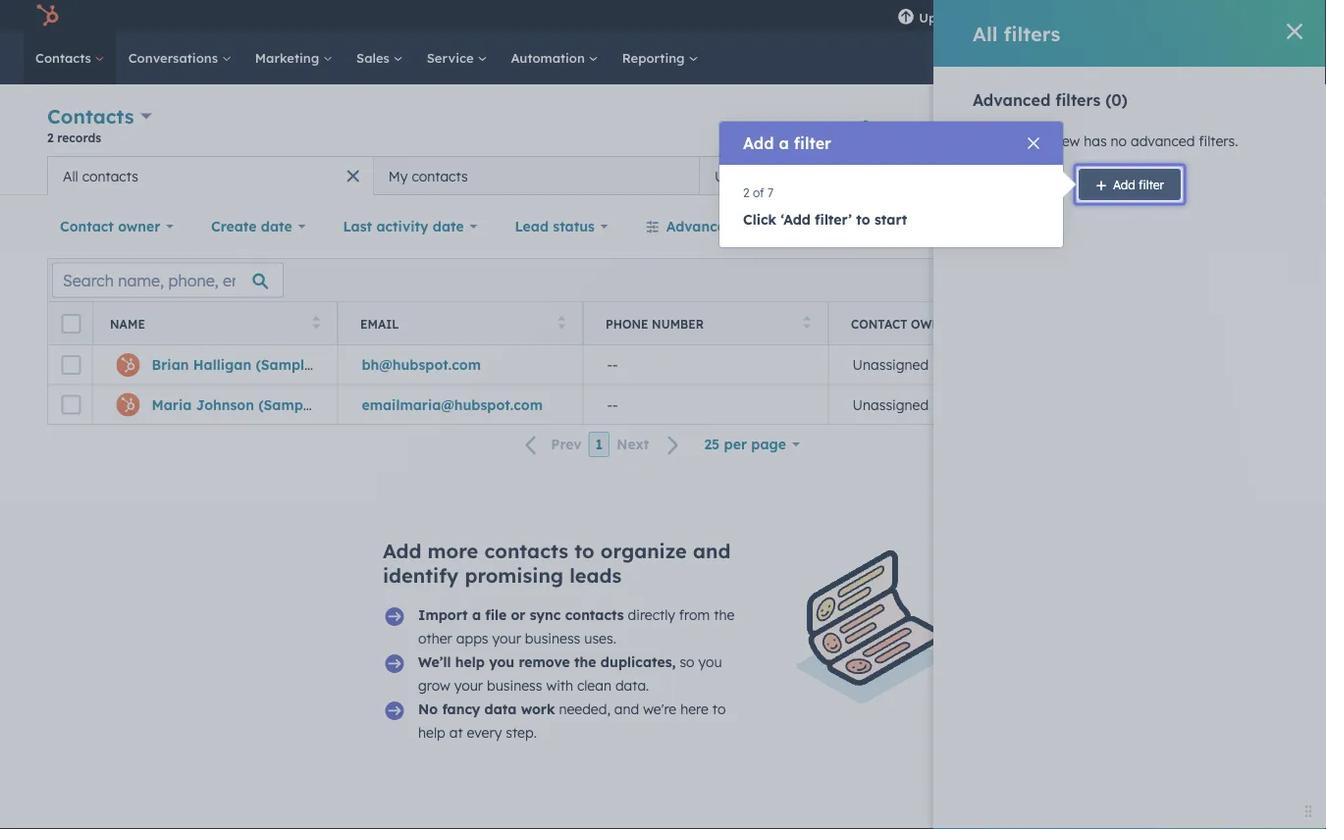 Task type: locate. For each thing, give the bounding box(es) containing it.
press to sort. image for phone number
[[804, 316, 811, 330]]

the inside directly from the other apps your business uses.
[[714, 607, 735, 624]]

date left last
[[261, 218, 292, 235]]

we'll help you remove the duplicates,
[[418, 654, 676, 671]]

activity
[[377, 218, 429, 235]]

create for create contact
[[1180, 119, 1217, 134]]

1 vertical spatial and
[[615, 701, 640, 718]]

add inside button
[[1114, 177, 1136, 192]]

0 horizontal spatial press to sort. image
[[313, 316, 320, 330]]

1 vertical spatial to
[[575, 539, 595, 564]]

1 vertical spatial (0)
[[783, 218, 802, 235]]

1 vertical spatial view
[[1100, 167, 1131, 184]]

0 vertical spatial help
[[456, 654, 485, 671]]

you
[[489, 654, 515, 671], [699, 654, 723, 671]]

1 horizontal spatial filter
[[1139, 177, 1165, 192]]

1 horizontal spatial press to sort. element
[[558, 316, 566, 332]]

contacts down records
[[82, 167, 138, 185]]

add inside add more contacts to organize and identify promising leads
[[383, 539, 422, 564]]

unassigned button for bh@hubspot.com
[[829, 346, 1075, 385]]

and down data.
[[615, 701, 640, 718]]

2 -- button from the top
[[583, 385, 829, 424]]

0 vertical spatial --
[[607, 357, 618, 374]]

and up from
[[693, 539, 731, 564]]

0 horizontal spatial owner
[[118, 218, 160, 235]]

edit columns
[[1191, 273, 1262, 288]]

2 date from the left
[[433, 218, 464, 235]]

1 vertical spatial contact)
[[319, 396, 379, 413]]

1 vertical spatial --
[[607, 396, 618, 413]]

contacts inside button
[[412, 167, 468, 185]]

advanced
[[1131, 133, 1196, 150]]

press to sort. element
[[313, 316, 320, 332], [558, 316, 566, 332], [804, 316, 811, 332]]

search image
[[1286, 51, 1299, 65]]

all contacts button
[[47, 156, 373, 195]]

2 horizontal spatial press to sort. element
[[804, 316, 811, 332]]

0 horizontal spatial press to sort. element
[[313, 316, 320, 332]]

import for import a file or sync contacts
[[418, 607, 468, 624]]

all for all contacts
[[63, 167, 78, 185]]

contact
[[60, 218, 114, 235], [852, 317, 908, 331]]

1 vertical spatial filter
[[1139, 177, 1165, 192]]

(sample for halligan
[[256, 357, 313, 374]]

lead status button
[[502, 207, 621, 247]]

1 vertical spatial import
[[418, 607, 468, 624]]

1 horizontal spatial view
[[1100, 167, 1131, 184]]

create down all contacts "button"
[[211, 218, 257, 235]]

3 press to sort. image from the left
[[804, 316, 811, 330]]

0 horizontal spatial advanced
[[667, 218, 735, 235]]

a
[[779, 134, 790, 153], [472, 607, 481, 624]]

so you grow your business with clean data.
[[418, 654, 723, 695]]

my contacts
[[389, 167, 468, 185]]

0 horizontal spatial to
[[575, 539, 595, 564]]

next button
[[610, 432, 692, 458]]

1 vertical spatial your
[[454, 678, 483, 695]]

close image up search 'button'
[[1288, 24, 1303, 39]]

and inside add more contacts to organize and identify promising leads
[[693, 539, 731, 564]]

calling icon button
[[994, 3, 1028, 29]]

0 vertical spatial 2
[[47, 130, 54, 145]]

1 horizontal spatial help
[[456, 654, 485, 671]]

create left contact in the top right of the page
[[1180, 119, 1217, 134]]

1 horizontal spatial and
[[693, 539, 731, 564]]

contact) down email
[[317, 357, 376, 374]]

contact owner
[[60, 218, 160, 235], [852, 317, 958, 331]]

1 vertical spatial unassigned
[[853, 357, 929, 374]]

last
[[343, 218, 372, 235]]

-- down phone
[[607, 357, 618, 374]]

1 -- button from the top
[[583, 346, 829, 385]]

contacts up click 'add filter' to start
[[795, 167, 851, 185]]

last activity date
[[343, 218, 464, 235]]

help down the no
[[418, 725, 446, 742]]

advanced filters (0) up actions popup button
[[973, 90, 1128, 110]]

2 vertical spatial unassigned
[[853, 396, 929, 413]]

0 horizontal spatial a
[[472, 607, 481, 624]]

'add
[[781, 211, 811, 228]]

add
[[744, 134, 775, 153], [1068, 167, 1096, 184], [1114, 177, 1136, 192], [383, 539, 422, 564]]

help
[[456, 654, 485, 671], [418, 725, 446, 742]]

1 vertical spatial 2
[[744, 185, 750, 200]]

2 left records
[[47, 130, 54, 145]]

1 horizontal spatial advanced
[[973, 90, 1051, 110]]

apps
[[456, 631, 489, 648]]

2 inside contacts banner
[[47, 130, 54, 145]]

data
[[880, 117, 914, 135]]

1 horizontal spatial press to sort. image
[[558, 316, 566, 330]]

contacts up import a file or sync contacts
[[485, 539, 569, 564]]

your
[[493, 631, 521, 648], [454, 678, 483, 695]]

1 horizontal spatial the
[[714, 607, 735, 624]]

-- up pagination navigation
[[607, 396, 618, 413]]

unassigned contacts button
[[700, 156, 1026, 195]]

0 vertical spatial contact owner
[[60, 218, 160, 235]]

contact) down bh@hubspot.com link
[[319, 396, 379, 413]]

1 vertical spatial advanced
[[667, 218, 735, 235]]

close image
[[1288, 24, 1303, 39], [1028, 138, 1040, 149]]

press to sort. image
[[313, 316, 320, 330], [558, 316, 566, 330], [804, 316, 811, 330]]

0 vertical spatial the
[[714, 607, 735, 624]]

2 left of
[[744, 185, 750, 200]]

(sample
[[256, 357, 313, 374], [258, 396, 315, 413]]

menu item
[[988, 0, 992, 31]]

upgrade image
[[898, 9, 916, 27]]

0 horizontal spatial advanced filters (0)
[[667, 218, 802, 235]]

and inside needed, and we're here to help at every step.
[[615, 701, 640, 718]]

a left the file
[[472, 607, 481, 624]]

add for add view (3/5)
[[1068, 167, 1096, 184]]

business
[[525, 631, 581, 648], [487, 678, 543, 695]]

(sample down brian halligan (sample contact) link
[[258, 396, 315, 413]]

contacts for unassigned contacts
[[795, 167, 851, 185]]

prev
[[551, 436, 582, 453]]

1 vertical spatial create
[[211, 218, 257, 235]]

1 horizontal spatial create
[[1180, 119, 1217, 134]]

(0) up import button
[[1106, 90, 1128, 110]]

0 vertical spatial all
[[973, 21, 998, 46]]

1 horizontal spatial contact owner
[[852, 317, 958, 331]]

1 unassigned button from the top
[[829, 346, 1075, 385]]

to left organize
[[575, 539, 595, 564]]

promising
[[465, 564, 564, 588]]

1 horizontal spatial 2
[[744, 185, 750, 200]]

1 horizontal spatial all
[[973, 21, 998, 46]]

actions button
[[981, 110, 1067, 142]]

0 vertical spatial to
[[857, 211, 871, 228]]

0 vertical spatial business
[[525, 631, 581, 648]]

import up 'add view (3/5)'
[[1096, 119, 1135, 134]]

-- button down number
[[583, 346, 829, 385]]

view
[[1051, 133, 1081, 150], [1100, 167, 1131, 184]]

1 vertical spatial (sample
[[258, 396, 315, 413]]

add inside popup button
[[1068, 167, 1096, 184]]

1 horizontal spatial (0)
[[1106, 90, 1128, 110]]

1 vertical spatial business
[[487, 678, 543, 695]]

all down 2 records
[[63, 167, 78, 185]]

(0)
[[1106, 90, 1128, 110], [783, 218, 802, 235]]

a up the unassigned contacts
[[779, 134, 790, 153]]

create inside popup button
[[211, 218, 257, 235]]

3 press to sort. element from the left
[[804, 316, 811, 332]]

0 horizontal spatial your
[[454, 678, 483, 695]]

2 for 2 of 7
[[744, 185, 750, 200]]

all
[[973, 21, 998, 46], [63, 167, 78, 185]]

0 vertical spatial import
[[1096, 119, 1135, 134]]

close image down "actions"
[[1028, 138, 1040, 149]]

0 vertical spatial unassigned
[[715, 167, 791, 185]]

0 horizontal spatial contact
[[60, 218, 114, 235]]

1 horizontal spatial close image
[[1288, 24, 1303, 39]]

lead status
[[515, 218, 595, 235]]

contact)
[[317, 357, 376, 374], [319, 396, 379, 413]]

2 press to sort. element from the left
[[558, 316, 566, 332]]

import inside button
[[1096, 119, 1135, 134]]

2
[[47, 130, 54, 145], [744, 185, 750, 200]]

1 horizontal spatial import
[[1096, 119, 1135, 134]]

per
[[724, 436, 747, 453]]

1 vertical spatial contact
[[852, 317, 908, 331]]

contacts for my contacts
[[412, 167, 468, 185]]

brian halligan (sample contact)
[[152, 357, 376, 374]]

1 vertical spatial close image
[[1028, 138, 1040, 149]]

all left 'calling icon'
[[973, 21, 998, 46]]

organize
[[601, 539, 687, 564]]

contacts inside "button"
[[82, 167, 138, 185]]

all filters
[[973, 21, 1061, 46]]

2 you from the left
[[699, 654, 723, 671]]

to left 'start'
[[857, 211, 871, 228]]

page
[[752, 436, 787, 453]]

0 vertical spatial owner
[[118, 218, 160, 235]]

Search name, phone, email addresses, or company search field
[[52, 263, 284, 298]]

all inside all contacts "button"
[[63, 167, 78, 185]]

0 horizontal spatial 2
[[47, 130, 54, 145]]

0 vertical spatial create
[[1180, 119, 1217, 134]]

your down the file
[[493, 631, 521, 648]]

contacts right the my
[[412, 167, 468, 185]]

contact inside "contact owner" popup button
[[60, 218, 114, 235]]

settings link
[[1114, 5, 1139, 26]]

0 vertical spatial filter
[[794, 134, 832, 153]]

you right so
[[699, 654, 723, 671]]

your up "fancy"
[[454, 678, 483, 695]]

1 horizontal spatial your
[[493, 631, 521, 648]]

menu containing johnsmith
[[884, 0, 1303, 31]]

click
[[744, 211, 777, 228]]

prev button
[[514, 432, 589, 458]]

-- button for emailmaria@hubspot.com
[[583, 385, 829, 424]]

so
[[680, 654, 695, 671]]

1 vertical spatial all
[[63, 167, 78, 185]]

2 unassigned button from the top
[[829, 385, 1075, 424]]

notifications image
[[1150, 9, 1168, 27]]

to inside needed, and we're here to help at every step.
[[713, 701, 726, 718]]

all contacts
[[63, 167, 138, 185]]

here
[[681, 701, 709, 718]]

1
[[596, 436, 603, 453]]

2 for 2 records
[[47, 130, 54, 145]]

2 -- from the top
[[607, 396, 618, 413]]

0 vertical spatial (sample
[[256, 357, 313, 374]]

filter
[[794, 134, 832, 153], [1139, 177, 1165, 192]]

filters
[[1004, 21, 1061, 46], [1056, 90, 1101, 110], [739, 218, 779, 235]]

to inside add more contacts to organize and identify promising leads
[[575, 539, 595, 564]]

1 horizontal spatial to
[[713, 701, 726, 718]]

0 vertical spatial a
[[779, 134, 790, 153]]

column header
[[1075, 303, 1320, 346]]

view left has
[[1051, 133, 1081, 150]]

0 horizontal spatial the
[[575, 654, 597, 671]]

press to sort. element for email
[[558, 316, 566, 332]]

advanced inside button
[[667, 218, 735, 235]]

-- button
[[583, 346, 829, 385], [583, 385, 829, 424]]

number
[[652, 317, 704, 331]]

contacts button
[[47, 102, 152, 131]]

add a filter
[[744, 134, 832, 153]]

the up clean
[[575, 654, 597, 671]]

0 vertical spatial (0)
[[1106, 90, 1128, 110]]

2 vertical spatial filters
[[739, 218, 779, 235]]

1 horizontal spatial owner
[[912, 317, 958, 331]]

view inside the add view (3/5) popup button
[[1100, 167, 1131, 184]]

records
[[57, 130, 101, 145]]

1 -- from the top
[[607, 357, 618, 374]]

other
[[418, 631, 453, 648]]

2 vertical spatial to
[[713, 701, 726, 718]]

(0) right click
[[783, 218, 802, 235]]

2 horizontal spatial to
[[857, 211, 871, 228]]

create inside button
[[1180, 119, 1217, 134]]

-- button up 25
[[583, 385, 829, 424]]

Search HubSpot search field
[[1051, 41, 1292, 75]]

(sample up maria johnson (sample contact) link at the top of the page
[[256, 357, 313, 374]]

2 horizontal spatial press to sort. image
[[804, 316, 811, 330]]

to right here
[[713, 701, 726, 718]]

advanced up "actions"
[[973, 90, 1051, 110]]

you left remove
[[489, 654, 515, 671]]

advanced filters (0)
[[973, 90, 1128, 110], [667, 218, 802, 235]]

business up we'll help you remove the duplicates, in the bottom of the page
[[525, 631, 581, 648]]

my
[[389, 167, 408, 185]]

brian
[[152, 357, 189, 374]]

0 horizontal spatial view
[[1051, 133, 1081, 150]]

add filter button
[[1079, 169, 1182, 200]]

2 press to sort. image from the left
[[558, 316, 566, 330]]

leads
[[570, 564, 622, 588]]

0 horizontal spatial (0)
[[783, 218, 802, 235]]

contact) for bh@hubspot.com
[[317, 357, 376, 374]]

we'll
[[418, 654, 451, 671]]

grow
[[418, 678, 451, 695]]

0 horizontal spatial contact owner
[[60, 218, 160, 235]]

we're
[[644, 701, 677, 718]]

click 'add filter' to start
[[744, 211, 908, 228]]

contacts inside button
[[795, 167, 851, 185]]

1 horizontal spatial date
[[433, 218, 464, 235]]

0 horizontal spatial create
[[211, 218, 257, 235]]

0 horizontal spatial you
[[489, 654, 515, 671]]

2 of 7
[[744, 185, 774, 200]]

0 vertical spatial contact)
[[317, 357, 376, 374]]

0 vertical spatial your
[[493, 631, 521, 648]]

advanced left click
[[667, 218, 735, 235]]

unassigned button
[[829, 346, 1075, 385], [829, 385, 1075, 424]]

0 horizontal spatial import
[[418, 607, 468, 624]]

contact owner inside "contact owner" popup button
[[60, 218, 160, 235]]

1 vertical spatial a
[[472, 607, 481, 624]]

0 vertical spatial advanced
[[973, 90, 1051, 110]]

directly
[[628, 607, 676, 624]]

import up other
[[418, 607, 468, 624]]

0 horizontal spatial all
[[63, 167, 78, 185]]

0 horizontal spatial filter
[[794, 134, 832, 153]]

menu
[[884, 0, 1303, 31]]

advanced filters (0) button
[[633, 207, 815, 247]]

0 vertical spatial advanced filters (0)
[[973, 90, 1128, 110]]

1 vertical spatial advanced filters (0)
[[667, 218, 802, 235]]

0 vertical spatial and
[[693, 539, 731, 564]]

contacts banner
[[47, 101, 1280, 156]]

owner
[[118, 218, 160, 235], [912, 317, 958, 331]]

press to sort. element for phone number
[[804, 316, 811, 332]]

0 horizontal spatial date
[[261, 218, 292, 235]]

view down no
[[1100, 167, 1131, 184]]

contacts
[[82, 167, 138, 185], [412, 167, 468, 185], [795, 167, 851, 185], [485, 539, 569, 564], [565, 607, 624, 624]]

1 horizontal spatial a
[[779, 134, 790, 153]]

help down apps
[[456, 654, 485, 671]]

actions
[[998, 119, 1039, 134]]

columns
[[1216, 273, 1262, 288]]

0 vertical spatial contact
[[60, 218, 114, 235]]

advanced filters (0) down 2 of 7
[[667, 218, 802, 235]]

business inside directly from the other apps your business uses.
[[525, 631, 581, 648]]

0 horizontal spatial and
[[615, 701, 640, 718]]

0 horizontal spatial help
[[418, 725, 446, 742]]

date right activity
[[433, 218, 464, 235]]

1 horizontal spatial contact
[[852, 317, 908, 331]]

file
[[485, 607, 507, 624]]

more
[[428, 539, 479, 564]]

0 vertical spatial view
[[1051, 133, 1081, 150]]

the right from
[[714, 607, 735, 624]]

1 horizontal spatial you
[[699, 654, 723, 671]]

business up data on the bottom of the page
[[487, 678, 543, 695]]



Task type: vqa. For each thing, say whether or not it's contained in the screenshot.
(0) to the top
yes



Task type: describe. For each thing, give the bounding box(es) containing it.
marketplaces image
[[1043, 9, 1061, 27]]

email
[[360, 317, 399, 331]]

1 date from the left
[[261, 218, 292, 235]]

a for import
[[472, 607, 481, 624]]

1 press to sort. image from the left
[[313, 316, 320, 330]]

contacts up uses.
[[565, 607, 624, 624]]

pagination navigation
[[514, 432, 692, 458]]

(sample for johnson
[[258, 396, 315, 413]]

add more contacts to organize and identify promising leads
[[383, 539, 731, 588]]

search button
[[1276, 41, 1309, 75]]

identify
[[383, 564, 459, 588]]

to for start
[[857, 211, 871, 228]]

press to sort. image for email
[[558, 316, 566, 330]]

maria johnson (sample contact) link
[[152, 396, 379, 413]]

add view (3/5)
[[1068, 167, 1170, 184]]

data.
[[616, 678, 649, 695]]

my contacts button
[[373, 156, 700, 195]]

filters inside button
[[739, 218, 779, 235]]

help inside needed, and we're here to help at every step.
[[418, 725, 446, 742]]

filter'
[[815, 211, 853, 228]]

maria johnson (sample contact)
[[152, 396, 379, 413]]

2 records
[[47, 130, 101, 145]]

halligan
[[193, 357, 252, 374]]

unassigned button for emailmaria@hubspot.com
[[829, 385, 1075, 424]]

directly from the other apps your business uses.
[[418, 607, 735, 648]]

add view (3/5) button
[[1034, 156, 1194, 195]]

add filter
[[1114, 177, 1165, 192]]

settings image
[[1118, 8, 1135, 26]]

name
[[110, 317, 145, 331]]

edit columns button
[[1178, 268, 1275, 293]]

contact owner button
[[47, 207, 187, 247]]

1 you from the left
[[489, 654, 515, 671]]

import a file or sync contacts
[[418, 607, 624, 624]]

this
[[1022, 133, 1048, 150]]

last activity date button
[[330, 207, 491, 247]]

0 horizontal spatial close image
[[1028, 138, 1040, 149]]

john smith image
[[1192, 7, 1209, 25]]

(3/5)
[[1136, 167, 1170, 184]]

brian halligan (sample contact) link
[[152, 357, 376, 374]]

unassigned for emailmaria@hubspot.com
[[853, 396, 929, 413]]

import for import
[[1096, 119, 1135, 134]]

contacts for all contacts
[[82, 167, 138, 185]]

quality
[[918, 117, 968, 135]]

status
[[553, 218, 595, 235]]

1 vertical spatial owner
[[912, 317, 958, 331]]

emailmaria@hubspot.com
[[362, 396, 543, 413]]

with
[[546, 678, 574, 695]]

help button
[[1077, 0, 1110, 31]]

to for organize
[[575, 539, 595, 564]]

add for add filter
[[1114, 177, 1136, 192]]

from
[[679, 607, 710, 624]]

unassigned contacts
[[715, 167, 851, 185]]

import button
[[1079, 110, 1152, 142]]

contact) for emailmaria@hubspot.com
[[319, 396, 379, 413]]

create contact button
[[1164, 110, 1280, 142]]

this view has no advanced filters.
[[1022, 133, 1239, 150]]

maria
[[152, 396, 192, 413]]

johnson
[[196, 396, 254, 413]]

all for all filters
[[973, 21, 998, 46]]

hubspot image
[[35, 4, 59, 28]]

no
[[1111, 133, 1128, 150]]

johnsmith button
[[1180, 0, 1301, 31]]

1 press to sort. element from the left
[[313, 316, 320, 332]]

next
[[617, 436, 650, 453]]

bh@hubspot.com link
[[362, 357, 481, 374]]

25
[[705, 436, 720, 453]]

no fancy data work
[[418, 701, 555, 718]]

(0) inside button
[[783, 218, 802, 235]]

unassigned for bh@hubspot.com
[[853, 357, 929, 374]]

or
[[511, 607, 526, 624]]

start
[[875, 211, 908, 228]]

add for add more contacts to organize and identify promising leads
[[383, 539, 422, 564]]

create date
[[211, 218, 292, 235]]

no
[[418, 701, 438, 718]]

create for create date
[[211, 218, 257, 235]]

-- for emailmaria@hubspot.com
[[607, 396, 618, 413]]

25 per page button
[[692, 425, 813, 465]]

at
[[450, 725, 463, 742]]

you inside so you grow your business with clean data.
[[699, 654, 723, 671]]

emailmaria@hubspot.com button
[[338, 385, 583, 424]]

hubspot link
[[24, 4, 74, 28]]

unassigned inside unassigned contacts button
[[715, 167, 791, 185]]

marketplaces button
[[1032, 0, 1073, 31]]

every
[[467, 725, 502, 742]]

add for add a filter
[[744, 134, 775, 153]]

data
[[485, 701, 517, 718]]

work
[[521, 701, 555, 718]]

help image
[[1085, 9, 1102, 27]]

1 horizontal spatial advanced filters (0)
[[973, 90, 1128, 110]]

view for has
[[1051, 133, 1081, 150]]

-- for bh@hubspot.com
[[607, 357, 618, 374]]

a for add
[[779, 134, 790, 153]]

notifications button
[[1143, 0, 1176, 31]]

your inside directly from the other apps your business uses.
[[493, 631, 521, 648]]

0 vertical spatial filters
[[1004, 21, 1061, 46]]

needed, and we're here to help at every step.
[[418, 701, 726, 742]]

1 button
[[589, 432, 610, 458]]

of
[[753, 185, 765, 200]]

calling icon image
[[1002, 8, 1020, 25]]

uses.
[[585, 631, 617, 648]]

0 vertical spatial close image
[[1288, 24, 1303, 39]]

bh@hubspot.com button
[[338, 346, 583, 385]]

lead
[[515, 218, 549, 235]]

bh@hubspot.com
[[362, 357, 481, 374]]

create contact
[[1180, 119, 1263, 134]]

view for (3/5)
[[1100, 167, 1131, 184]]

remove
[[519, 654, 570, 671]]

1 vertical spatial contact owner
[[852, 317, 958, 331]]

1 vertical spatial the
[[575, 654, 597, 671]]

owner inside popup button
[[118, 218, 160, 235]]

your inside so you grow your business with clean data.
[[454, 678, 483, 695]]

phone number
[[606, 317, 704, 331]]

data quality button
[[847, 107, 969, 146]]

advanced filters (0) inside button
[[667, 218, 802, 235]]

edit
[[1191, 273, 1213, 288]]

fancy
[[442, 701, 481, 718]]

-- button for bh@hubspot.com
[[583, 346, 829, 385]]

25 per page
[[705, 436, 787, 453]]

phone
[[606, 317, 649, 331]]

contacts inside add more contacts to organize and identify promising leads
[[485, 539, 569, 564]]

1 vertical spatial filters
[[1056, 90, 1101, 110]]

business inside so you grow your business with clean data.
[[487, 678, 543, 695]]

emailmaria@hubspot.com link
[[362, 396, 543, 413]]

sync
[[530, 607, 561, 624]]

filter inside button
[[1139, 177, 1165, 192]]



